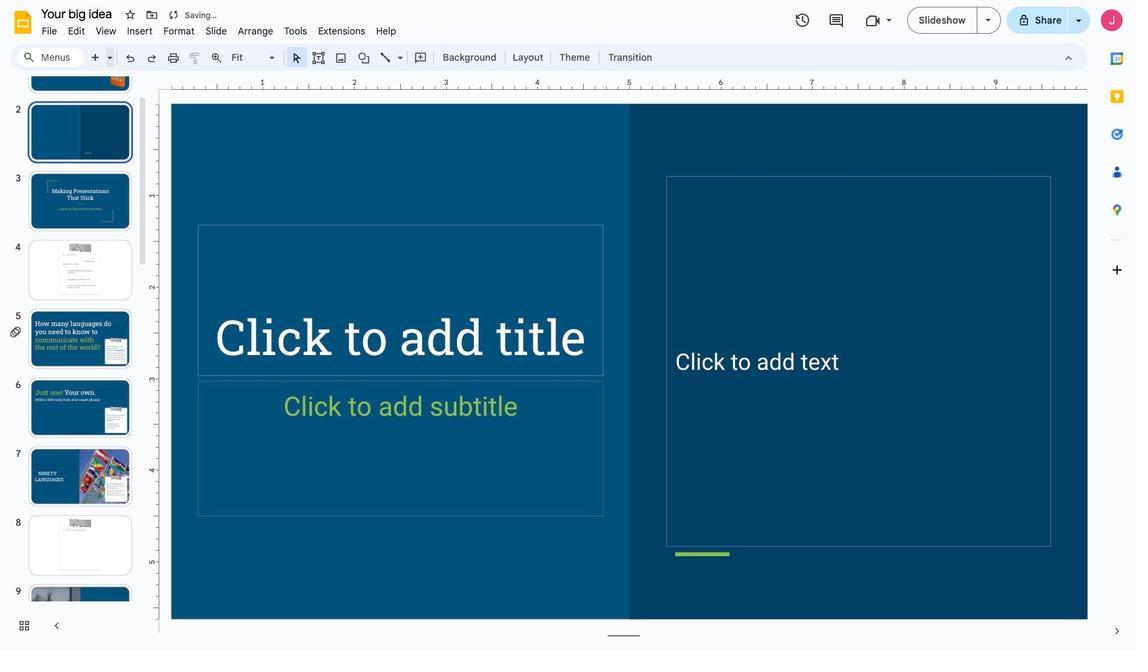 Task type: describe. For each thing, give the bounding box(es) containing it.
zoom image
[[210, 51, 224, 65]]

insert image image
[[333, 48, 349, 67]]

Rename text field
[[36, 5, 120, 22]]

slides home image
[[11, 10, 35, 34]]

5 menu item from the left
[[158, 23, 200, 39]]

4 menu item from the left
[[122, 23, 158, 39]]

10 menu item from the left
[[371, 23, 402, 39]]

7 menu item from the left
[[233, 23, 279, 39]]

text box image
[[312, 51, 326, 65]]

3 menu item from the left
[[90, 23, 122, 39]]

new slide (ctrl+m) image
[[89, 51, 103, 65]]

star image
[[124, 8, 137, 22]]

Star checkbox
[[121, 5, 140, 24]]

hide the menus (ctrl+shift+f) image
[[1063, 51, 1076, 65]]

main toolbar
[[84, 47, 659, 68]]

2 menu item from the left
[[63, 23, 90, 39]]

last edit was seconds ago image
[[795, 12, 812, 28]]

select line image
[[395, 49, 403, 53]]

add comment (⌘+option+m) image
[[414, 51, 428, 65]]



Task type: locate. For each thing, give the bounding box(es) containing it.
undo (⌘z) image
[[124, 51, 137, 65]]

menu item up select (esc) image
[[279, 23, 313, 39]]

move image
[[145, 8, 159, 22]]

Menus field
[[17, 48, 84, 67]]

share. private to only me. image
[[1018, 14, 1031, 26]]

tab list
[[1099, 40, 1137, 613]]

show all comments image
[[829, 12, 845, 29]]

navigation
[[0, 20, 149, 651]]

tab list inside the menu bar banner
[[1099, 40, 1137, 613]]

9 menu item from the left
[[313, 23, 371, 39]]

menu item
[[36, 23, 63, 39], [63, 23, 90, 39], [90, 23, 122, 39], [122, 23, 158, 39], [158, 23, 200, 39], [200, 23, 233, 39], [233, 23, 279, 39], [279, 23, 313, 39], [313, 23, 371, 39], [371, 23, 402, 39]]

new slide with layout image
[[104, 49, 113, 53]]

print (⌘p) image
[[167, 51, 180, 65]]

menu bar banner
[[0, 0, 1137, 651]]

application
[[0, 0, 1137, 651]]

redo (⌘y) image
[[145, 51, 159, 65]]

presentation options image
[[986, 19, 991, 22]]

menu item up zoom 'image'
[[200, 23, 233, 39]]

8 menu item from the left
[[279, 23, 313, 39]]

menu item up insert image
[[313, 23, 371, 39]]

menu item up menus field
[[36, 23, 63, 39]]

1 menu item from the left
[[36, 23, 63, 39]]

menu item up select line image
[[371, 23, 402, 39]]

menu item down rename text box
[[63, 23, 90, 39]]

select (esc) image
[[290, 51, 304, 65]]

menu item up 'print (⌘p)' 'icon'
[[158, 23, 200, 39]]

paint format image
[[188, 51, 202, 65]]

shape image
[[356, 48, 372, 67]]

menu item up zoom 'field'
[[233, 23, 279, 39]]

quick sharing actions image
[[1077, 20, 1082, 41]]

menu item down the star "image"
[[122, 23, 158, 39]]

Zoom field
[[228, 48, 281, 68]]

menu bar
[[36, 18, 402, 40]]

menu item up new slide with layout image
[[90, 23, 122, 39]]

menu bar inside the menu bar banner
[[36, 18, 402, 40]]

Zoom text field
[[230, 48, 268, 67]]

line image
[[380, 51, 393, 65]]

6 menu item from the left
[[200, 23, 233, 39]]



Task type: vqa. For each thing, say whether or not it's contained in the screenshot.
the Quick sharing actions IMAGE
yes



